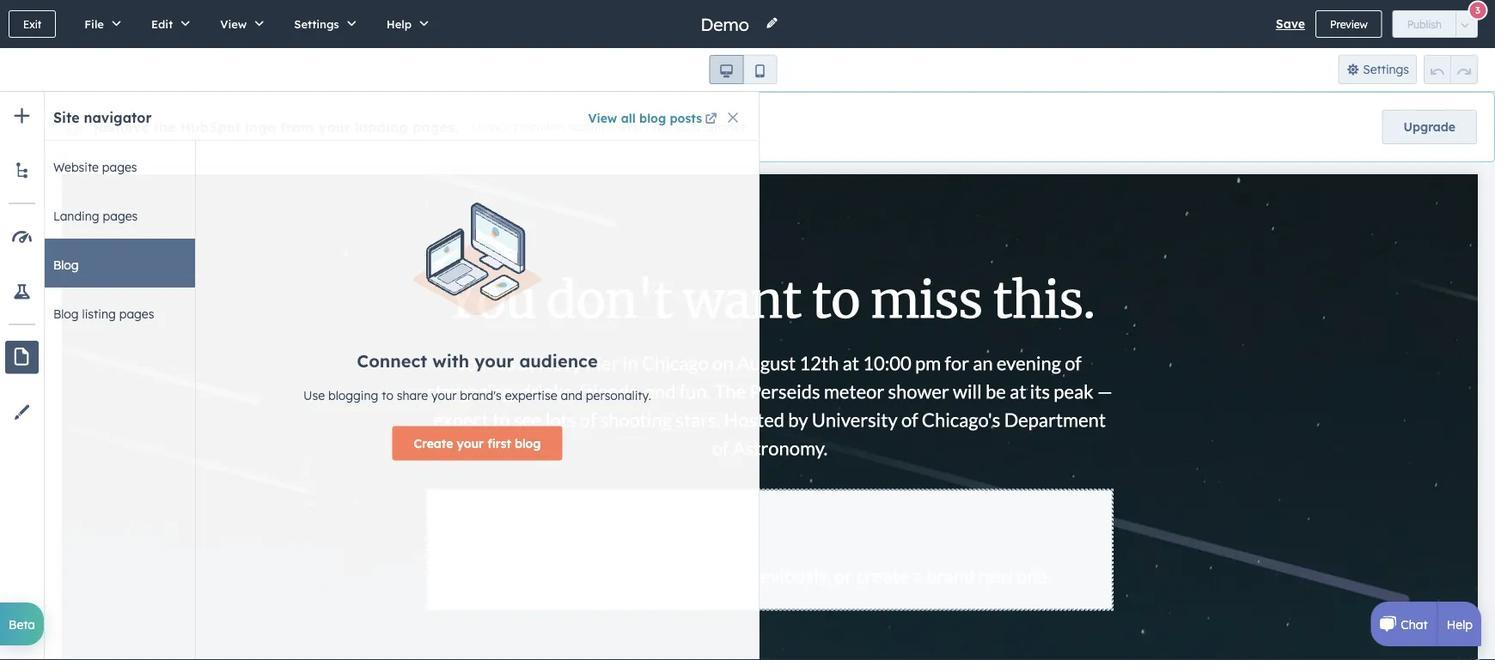 Task type: vqa. For each thing, say whether or not it's contained in the screenshot.
Beta button
yes



Task type: locate. For each thing, give the bounding box(es) containing it.
with
[[618, 120, 642, 135], [433, 350, 469, 372]]

settings right view "button"
[[294, 17, 339, 31]]

remove the hubspot logo from your landing pages.
[[94, 119, 458, 136]]

1 vertical spatial view
[[588, 111, 617, 126]]

settings button
[[276, 0, 368, 48], [1339, 55, 1417, 84]]

brand's
[[460, 388, 502, 403]]

0 vertical spatial pages
[[102, 160, 137, 175]]

1 horizontal spatial blog
[[640, 111, 666, 126]]

view left the all
[[588, 111, 617, 126]]

pages down remove
[[102, 160, 137, 175]]

site navigator
[[53, 109, 152, 126]]

1 vertical spatial settings
[[1363, 62, 1409, 77]]

chat
[[1401, 617, 1428, 632]]

your
[[318, 119, 351, 136], [475, 350, 514, 372], [431, 388, 457, 403], [457, 436, 484, 451]]

exit link
[[9, 10, 56, 38]]

1 vertical spatial pages
[[103, 209, 138, 224]]

2 blog from the top
[[53, 307, 79, 322]]

save
[[1276, 16, 1305, 31]]

0 vertical spatial settings button
[[276, 0, 368, 48]]

blog left listing
[[53, 307, 79, 322]]

publish
[[1407, 18, 1442, 31]]

link opens in a new window image
[[705, 114, 717, 126], [705, 114, 717, 126]]

1 horizontal spatial group
[[1424, 55, 1478, 84]]

blog down landing
[[53, 258, 79, 273]]

None field
[[699, 12, 755, 36]]

help inside button
[[386, 17, 412, 31]]

landing pages
[[53, 209, 138, 224]]

0 vertical spatial view
[[220, 17, 247, 31]]

with up use blogging to share your brand's expertise and personality.
[[433, 350, 469, 372]]

logo
[[245, 119, 276, 136]]

1 vertical spatial settings button
[[1339, 55, 1417, 84]]

upgrade link
[[1382, 110, 1477, 144]]

1 vertical spatial help
[[1447, 617, 1473, 632]]

connect with your audience alert
[[206, 175, 749, 489]]

blog
[[53, 258, 79, 273], [53, 307, 79, 322]]

1 vertical spatial with
[[433, 350, 469, 372]]

0 vertical spatial settings
[[294, 17, 339, 31]]

view button
[[202, 0, 276, 48]]

use blogging to share your brand's expertise and personality.
[[303, 388, 651, 403]]

0 horizontal spatial help
[[386, 17, 412, 31]]

1 horizontal spatial help
[[1447, 617, 1473, 632]]

pages inside website pages button
[[102, 160, 137, 175]]

audience
[[519, 350, 598, 372]]

view all blog posts link
[[588, 108, 720, 129]]

1 horizontal spatial with
[[618, 120, 642, 135]]

to
[[382, 388, 394, 403]]

blog right first
[[515, 436, 541, 451]]

1 horizontal spatial settings button
[[1339, 55, 1417, 84]]

your inside button
[[457, 436, 484, 451]]

your right share
[[431, 388, 457, 403]]

upgrade
[[1404, 119, 1456, 134]]

blog listing pages
[[53, 307, 154, 322]]

create your first blog
[[414, 436, 541, 451]]

beta
[[9, 617, 35, 632]]

0 vertical spatial blog
[[640, 111, 666, 126]]

2 vertical spatial pages
[[119, 307, 154, 322]]

1 horizontal spatial view
[[588, 111, 617, 126]]

3
[[1475, 4, 1481, 16]]

your left first
[[457, 436, 484, 451]]

blog right the all
[[640, 111, 666, 126]]

remove
[[94, 119, 149, 136]]

0 vertical spatial help
[[386, 17, 412, 31]]

pages
[[102, 160, 137, 175], [103, 209, 138, 224], [119, 307, 154, 322]]

and
[[561, 388, 583, 403]]

connect with your audience
[[357, 350, 598, 372]]

0 horizontal spatial group
[[709, 55, 777, 84]]

settings down preview
[[1363, 62, 1409, 77]]

landing pages button
[[34, 190, 195, 239]]

help
[[386, 17, 412, 31], [1447, 617, 1473, 632]]

blog
[[640, 111, 666, 126], [515, 436, 541, 451]]

file
[[84, 17, 104, 31]]

pages right landing
[[103, 209, 138, 224]]

group
[[709, 55, 777, 84], [1424, 55, 1478, 84]]

connect
[[357, 350, 427, 372]]

view right the edit button
[[220, 17, 247, 31]]

hubspot
[[180, 119, 241, 136]]

with left crm
[[618, 120, 642, 135]]

use
[[303, 388, 325, 403]]

expertise
[[505, 388, 557, 403]]

personality.
[[586, 388, 651, 403]]

from
[[281, 119, 314, 136]]

group up close icon
[[709, 55, 777, 84]]

1 horizontal spatial settings
[[1363, 62, 1409, 77]]

preview
[[1330, 18, 1368, 31]]

1 vertical spatial blog
[[53, 307, 79, 322]]

listing
[[82, 307, 116, 322]]

view inside "button"
[[220, 17, 247, 31]]

1 vertical spatial blog
[[515, 436, 541, 451]]

edit
[[151, 17, 173, 31]]

settings
[[294, 17, 339, 31], [1363, 62, 1409, 77]]

blogging
[[328, 388, 378, 403]]

blog button
[[34, 239, 195, 288]]

1 blog from the top
[[53, 258, 79, 273]]

group down publish group
[[1424, 55, 1478, 84]]

website pages
[[53, 160, 137, 175]]

view
[[220, 17, 247, 31], [588, 111, 617, 126]]

pages right listing
[[119, 307, 154, 322]]

all
[[621, 111, 636, 126]]

0 vertical spatial blog
[[53, 258, 79, 273]]

0 horizontal spatial blog
[[515, 436, 541, 451]]

preview button
[[1316, 10, 1383, 38]]

exit
[[23, 18, 41, 31]]

publish button
[[1393, 10, 1457, 38]]

0 horizontal spatial with
[[433, 350, 469, 372]]

0 horizontal spatial view
[[220, 17, 247, 31]]

0 horizontal spatial settings
[[294, 17, 339, 31]]

create your first blog button
[[392, 427, 562, 461]]

pages inside landing pages button
[[103, 209, 138, 224]]



Task type: describe. For each thing, give the bounding box(es) containing it.
pages for landing pages
[[103, 209, 138, 224]]

publish group
[[1393, 10, 1478, 38]]

your right from
[[318, 119, 351, 136]]

beta button
[[0, 603, 44, 646]]

edit button
[[133, 0, 202, 48]]

the
[[154, 119, 176, 136]]

create
[[414, 436, 453, 451]]

0 vertical spatial with
[[618, 120, 642, 135]]

save button
[[1276, 14, 1305, 34]]

share
[[397, 388, 428, 403]]

pages inside blog listing pages button
[[119, 307, 154, 322]]

starter.
[[707, 120, 748, 135]]

suite
[[675, 120, 704, 135]]

website pages button
[[34, 141, 195, 190]]

premium
[[514, 120, 565, 135]]

your up the brand's
[[475, 350, 514, 372]]

help button
[[368, 0, 441, 48]]

landing
[[355, 119, 408, 136]]

pages.
[[413, 119, 458, 136]]

features
[[568, 120, 615, 135]]

1 group from the left
[[709, 55, 777, 84]]

blog listing pages button
[[34, 288, 195, 337]]

website
[[53, 160, 99, 175]]

navigator
[[84, 109, 152, 126]]

crm
[[645, 120, 672, 135]]

unlock
[[472, 120, 511, 135]]

with inside alert
[[433, 350, 469, 372]]

close image
[[728, 113, 738, 123]]

blog for blog
[[53, 258, 79, 273]]

first
[[487, 436, 511, 451]]

blog inside button
[[515, 436, 541, 451]]

view for view
[[220, 17, 247, 31]]

pages for website pages
[[102, 160, 137, 175]]

2 group from the left
[[1424, 55, 1478, 84]]

unlock premium features with crm suite starter.
[[472, 120, 748, 135]]

site
[[53, 109, 80, 126]]

landing
[[53, 209, 99, 224]]

blog for blog listing pages
[[53, 307, 79, 322]]

view for view all blog posts
[[588, 111, 617, 126]]

view all blog posts
[[588, 111, 702, 126]]

file button
[[66, 0, 133, 48]]

posts
[[670, 111, 702, 126]]

0 horizontal spatial settings button
[[276, 0, 368, 48]]



